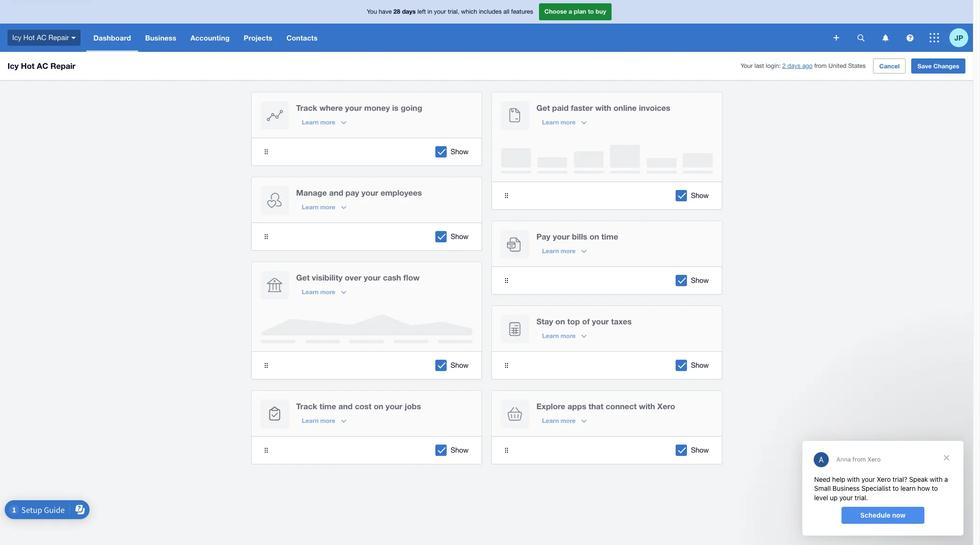 Task type: vqa. For each thing, say whether or not it's contained in the screenshot.
"Account" at the bottom right
no



Task type: describe. For each thing, give the bounding box(es) containing it.
28
[[394, 8, 401, 15]]

icy inside 'popup button'
[[12, 33, 21, 41]]

banner containing jp
[[0, 0, 974, 52]]

your
[[434, 8, 446, 15]]

plan
[[574, 8, 587, 15]]

navigation containing dashboard
[[86, 24, 827, 52]]

login:
[[766, 62, 781, 69]]

1 vertical spatial icy hot ac repair
[[8, 61, 76, 71]]

accounting button
[[183, 24, 237, 52]]

projects button
[[237, 24, 280, 52]]

trial,
[[448, 8, 460, 15]]

1 vertical spatial ac
[[37, 61, 48, 71]]

includes
[[479, 8, 502, 15]]

last
[[755, 62, 765, 69]]

hot inside 'popup button'
[[23, 33, 35, 41]]

cancel
[[880, 62, 900, 70]]

icy hot ac repair inside 'popup button'
[[12, 33, 69, 41]]

have
[[379, 8, 392, 15]]

you
[[367, 8, 377, 15]]

choose
[[545, 8, 567, 15]]

united
[[829, 62, 847, 69]]

1 vertical spatial repair
[[50, 61, 76, 71]]

changes
[[934, 62, 960, 70]]

contacts
[[287, 33, 318, 42]]

contacts button
[[280, 24, 325, 52]]

accounting
[[191, 33, 230, 42]]

choose a plan to buy
[[545, 8, 607, 15]]



Task type: locate. For each thing, give the bounding box(es) containing it.
1 horizontal spatial days
[[788, 62, 801, 69]]

ac inside 'popup button'
[[37, 33, 46, 41]]

days right 28
[[402, 8, 416, 15]]

buy
[[596, 8, 607, 15]]

from
[[815, 62, 827, 69]]

dashboard link
[[86, 24, 138, 52]]

jp button
[[950, 24, 974, 52]]

which
[[461, 8, 478, 15]]

in
[[428, 8, 433, 15]]

show
[[451, 148, 469, 156], [691, 191, 709, 199], [451, 232, 469, 240], [691, 276, 709, 284], [451, 361, 469, 369], [691, 361, 709, 369], [451, 446, 469, 454], [691, 446, 709, 454]]

navigation
[[86, 24, 827, 52]]

0 vertical spatial icy
[[12, 33, 21, 41]]

save changes button
[[912, 58, 966, 74]]

1 vertical spatial hot
[[21, 61, 35, 71]]

svg image left jp
[[930, 33, 940, 42]]

icy hot ac repair
[[12, 33, 69, 41], [8, 61, 76, 71]]

2
[[783, 62, 786, 69]]

0 vertical spatial hot
[[23, 33, 35, 41]]

0 vertical spatial days
[[402, 8, 416, 15]]

you have 28 days left in your trial, which includes all features
[[367, 8, 533, 15]]

features
[[511, 8, 533, 15]]

0 vertical spatial icy hot ac repair
[[12, 33, 69, 41]]

to
[[588, 8, 594, 15]]

svg image inside icy hot ac repair 'popup button'
[[71, 37, 76, 39]]

ac
[[37, 33, 46, 41], [37, 61, 48, 71]]

1 vertical spatial icy
[[8, 61, 19, 71]]

save changes
[[918, 62, 960, 70]]

icy hot ac repair button
[[0, 24, 86, 52]]

svg image
[[930, 33, 940, 42], [858, 34, 865, 41], [883, 34, 889, 41], [834, 35, 840, 41], [71, 37, 76, 39]]

dashboard
[[93, 33, 131, 42]]

0 horizontal spatial days
[[402, 8, 416, 15]]

svg image
[[907, 34, 914, 41]]

0 vertical spatial repair
[[48, 33, 69, 41]]

repair
[[48, 33, 69, 41], [50, 61, 76, 71]]

states
[[849, 62, 866, 69]]

ago
[[803, 62, 813, 69]]

repair inside 'popup button'
[[48, 33, 69, 41]]

your last login: 2 days ago from united states
[[741, 62, 866, 69]]

all
[[504, 8, 510, 15]]

banner
[[0, 0, 974, 52]]

1 vertical spatial days
[[788, 62, 801, 69]]

business
[[145, 33, 176, 42]]

svg image left dashboard link at the left
[[71, 37, 76, 39]]

icy
[[12, 33, 21, 41], [8, 61, 19, 71]]

save
[[918, 62, 932, 70]]

cancel button
[[874, 58, 906, 74]]

svg image up 'states'
[[858, 34, 865, 41]]

svg image left svg icon
[[883, 34, 889, 41]]

your
[[741, 62, 753, 69]]

svg image up united
[[834, 35, 840, 41]]

jp
[[955, 33, 964, 42]]

left
[[418, 8, 426, 15]]

business button
[[138, 24, 183, 52]]

dialog
[[803, 441, 964, 536]]

0 vertical spatial ac
[[37, 33, 46, 41]]

2 days ago button
[[783, 62, 813, 69]]

days right "2"
[[788, 62, 801, 69]]

projects
[[244, 33, 273, 42]]

hot
[[23, 33, 35, 41], [21, 61, 35, 71]]

a
[[569, 8, 572, 15]]

days
[[402, 8, 416, 15], [788, 62, 801, 69]]



